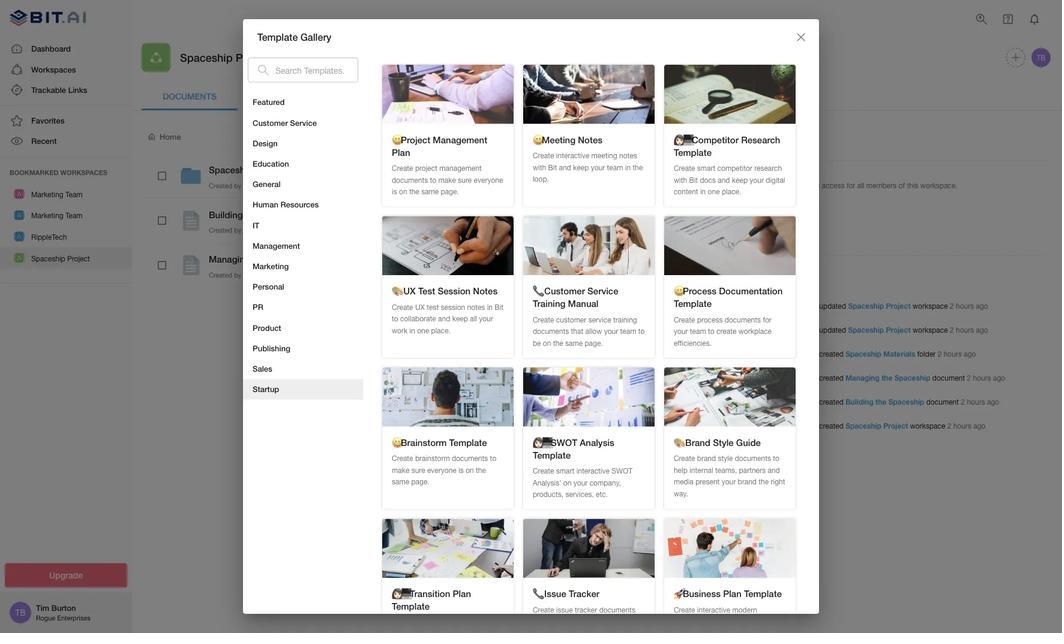 Task type: describe. For each thing, give the bounding box(es) containing it.
document for managing the spaceship
[[933, 374, 965, 383]]

customer service
[[253, 118, 317, 127]]

managing the spaceship link
[[846, 374, 931, 383]]

team inside create process documents for your team to create workplace efficiencies.
[[690, 327, 706, 336]]

keep inside create interactive meeting notes with bit and keep your team in the loop.
[[573, 163, 589, 172]]

0 vertical spatial spaceship project link
[[848, 302, 911, 311]]

ux for test
[[415, 303, 425, 311]]

0 horizontal spatial notes
[[473, 286, 498, 297]]

building the spaceship
[[209, 210, 305, 220]]

created by tim burton 2 hours ago for the
[[209, 271, 313, 279]]

🎨 brand style guide image
[[664, 368, 796, 427]]

template up "create brainstorm documents to make sure everyone is on the same page."
[[449, 438, 487, 448]]

publishing button
[[243, 339, 363, 359]]

management inside management "button"
[[253, 241, 300, 251]]

1 vertical spatial spaceship project link
[[848, 326, 911, 335]]

recent button
[[0, 131, 132, 152]]

process
[[697, 316, 723, 324]]

session
[[438, 286, 471, 297]]

🎨 for 🎨 ux test session notes
[[392, 286, 401, 297]]

recent
[[31, 136, 57, 146]]

page. inside create customer service training documents that allow your team to be on the same page.
[[585, 339, 603, 348]]

interactive inside create smart interactive swot analysis' on your company, products, services, etc.
[[577, 467, 610, 476]]

favorites
[[31, 116, 64, 125]]

template for 🚀business plan template
[[744, 589, 782, 600]]

right inside create issue tracker documents that help your customers and employees take the right steps.
[[598, 630, 612, 634]]

create customer service training documents that allow your team to be on the same page.
[[533, 316, 645, 348]]

pinned
[[760, 145, 791, 156]]

help for brand
[[674, 466, 688, 475]]

access
[[822, 181, 845, 190]]

help for issue
[[547, 618, 561, 626]]

research
[[741, 134, 781, 145]]

documents inside create issue tracker documents that help your customers and employees take the right steps.
[[599, 606, 636, 615]]

1 horizontal spatial all
[[858, 181, 865, 190]]

1 vertical spatial brand
[[738, 478, 757, 487]]

way.
[[674, 490, 688, 498]]

😀brainstorm template
[[392, 438, 487, 448]]

dashboard
[[31, 44, 71, 53]]

management
[[440, 164, 482, 172]]

startup
[[253, 385, 279, 394]]

pin
[[760, 181, 771, 190]]

bit for 😀meeting notes
[[548, 163, 557, 172]]

📞 for 📞 customer service training manual
[[533, 286, 542, 297]]

sure inside create project management documents to make sure everyone is on the same page.
[[458, 176, 472, 184]]

😀brainstorm
[[392, 438, 447, 448]]

home link
[[146, 132, 181, 142]]

plan inside 😀project management plan
[[392, 147, 410, 158]]

🚀business plan template
[[674, 589, 782, 600]]

the inside "create brainstorm documents to make sure everyone is on the same page."
[[476, 466, 486, 475]]

product
[[253, 323, 281, 333]]

and inside create brand style documents to help internal teams, partners and media present your brand the right way.
[[768, 466, 780, 475]]

created for spaceship project
[[820, 422, 844, 431]]

bookmarked workspaces
[[10, 169, 107, 177]]

your inside create smart competitor research with bit docs and keep your digital content in one place.
[[750, 176, 764, 184]]

research
[[755, 164, 782, 172]]

settings link
[[430, 82, 526, 110]]

tracker
[[569, 589, 600, 600]]

workspaces
[[60, 169, 107, 177]]

personal button
[[243, 277, 363, 297]]

create process documents for your team to create workplace efficiencies.
[[674, 316, 772, 348]]

marketing for 1st the marketing team button from the bottom
[[31, 212, 63, 220]]

customer
[[556, 316, 587, 324]]

😀process
[[674, 286, 717, 297]]

create for 👩🏻💻competitor research template
[[674, 164, 695, 172]]

settings
[[457, 91, 498, 101]]

service inside customer service button
[[290, 118, 317, 127]]

create issue tracker documents that help your customers and employees take the right steps.
[[533, 606, 636, 634]]

human
[[253, 200, 278, 210]]

education
[[253, 159, 289, 168]]

in inside create smart competitor research with bit docs and keep your digital content in one place.
[[700, 188, 706, 196]]

create for 🎨 brand style guide
[[674, 455, 695, 463]]

style
[[718, 455, 733, 463]]

on inside create customer service training documents that allow your team to be on the same page.
[[543, 339, 551, 348]]

management inside 😀project management plan
[[433, 134, 488, 145]]

0 vertical spatial building
[[209, 210, 243, 220]]

0 vertical spatial materials
[[255, 165, 293, 176]]

1 updated from the top
[[820, 302, 846, 311]]

create interactive meeting notes with bit and keep your team in the loop.
[[533, 151, 643, 183]]

loop.
[[533, 175, 549, 183]]

team.
[[705, 630, 724, 634]]

rogue
[[36, 615, 55, 623]]

by for managing
[[234, 271, 241, 279]]

0 horizontal spatial brand
[[697, 455, 716, 463]]

customer inside button
[[253, 118, 288, 127]]

tracker
[[575, 606, 597, 615]]

smart for 👩🏻💻swot
[[556, 467, 575, 476]]

spaceship materials
[[209, 165, 293, 176]]

project inside button
[[67, 254, 90, 263]]

general button
[[243, 174, 363, 195]]

this
[[907, 181, 919, 190]]

created for spaceship
[[209, 182, 232, 190]]

be
[[533, 339, 541, 348]]

page. inside "create brainstorm documents to make sure everyone is on the same page."
[[411, 478, 430, 487]]

upgrade
[[49, 571, 83, 581]]

the inside create customer service training documents that allow your team to be on the same page.
[[553, 339, 563, 348]]

human resources
[[253, 200, 319, 210]]

tim burton rogue enterprises
[[36, 604, 90, 623]]

page. inside create project management documents to make sure everyone is on the same page.
[[441, 188, 459, 196]]

and inside create interactive meeting notes with bit and keep your team in the loop.
[[559, 163, 571, 172]]

competitor
[[718, 164, 753, 172]]

building the spaceship link
[[846, 398, 925, 407]]

workplace
[[739, 327, 772, 336]]

0 vertical spatial spaceship project
[[180, 51, 271, 64]]

👩🏻💻transition plan template image
[[382, 520, 514, 579]]

interactive for 🚀business
[[697, 606, 731, 615]]

to inside create brand style documents to help internal teams, partners and media present your brand the right way.
[[773, 455, 780, 463]]

documents
[[163, 91, 217, 101]]

content
[[674, 188, 698, 196]]

smart for 👩🏻💻competitor
[[697, 164, 716, 172]]

library
[[289, 91, 325, 101]]

items
[[794, 145, 818, 156]]

customer service button
[[243, 113, 363, 133]]

1 vertical spatial insights
[[760, 240, 795, 251]]

for inside create process documents for your team to create workplace efficiencies.
[[763, 316, 772, 324]]

create for 😀process documentation template
[[674, 316, 695, 324]]

featured button
[[243, 92, 363, 113]]

modern
[[733, 606, 758, 615]]

1 horizontal spatial building
[[846, 398, 874, 407]]

👩🏻💻swot
[[533, 438, 578, 448]]

create for 🚀business plan template
[[674, 606, 695, 615]]

📞 issue tracker image
[[523, 520, 655, 579]]

created by tim burton 2 hours ago for materials
[[209, 182, 313, 190]]

issue
[[556, 606, 573, 615]]

to inside create customer service training documents that allow your team to be on the same page.
[[639, 327, 645, 336]]

0 vertical spatial workspace
[[913, 302, 948, 311]]

created for building the spaceship
[[820, 398, 844, 407]]

🎨 ux test session notes image
[[382, 216, 514, 276]]

template up remove bookmark image on the top left
[[258, 31, 298, 43]]

everyone inside create project management documents to make sure everyone is on the same page.
[[474, 176, 503, 184]]

workspaces
[[31, 65, 76, 74]]

create brainstorm documents to make sure everyone is on the same page.
[[392, 455, 497, 487]]

👩🏻💻swot analysis template
[[533, 438, 615, 461]]

make inside "create brainstorm documents to make sure everyone is on the same page."
[[392, 466, 410, 475]]

keep inside create smart competitor research with bit docs and keep your digital content in one place.
[[732, 176, 748, 184]]

links
[[68, 85, 87, 95]]

collaborate inside create interactive modern business plans and collaborate with your team.
[[738, 618, 774, 626]]

upgrade button
[[5, 564, 127, 588]]

🚀business
[[674, 589, 721, 600]]

2 marketing team button from the top
[[0, 205, 132, 226]]

1 horizontal spatial notes
[[578, 134, 603, 145]]

create for 📞 issue tracker
[[533, 606, 554, 615]]

created for spaceship materials
[[820, 350, 844, 359]]

create smart interactive swot analysis' on your company, products, services, etc.
[[533, 467, 633, 499]]

one inside the create ux test session notes in bit to collaborate and keep all your work in one place.
[[417, 327, 429, 335]]

😀process documentation template image
[[664, 216, 796, 276]]

😀meeting notes
[[533, 134, 603, 145]]

create for 😀brainstorm template
[[392, 455, 413, 463]]

service inside 📞 customer service training manual
[[588, 286, 619, 297]]

tim burton created spaceship project workspace 2 hours ago
[[782, 422, 986, 431]]

publishing
[[253, 344, 290, 353]]

your inside create process documents for your team to create workplace efficiencies.
[[674, 327, 688, 336]]

tim burton created managing the spaceship document 2 hours ago
[[782, 374, 1006, 383]]

🚀business plan template image
[[664, 520, 796, 579]]

test
[[427, 303, 439, 311]]

create for 😀meeting notes
[[533, 151, 554, 160]]

0 horizontal spatial managing
[[209, 254, 250, 265]]

documents inside "create brainstorm documents to make sure everyone is on the same page."
[[452, 455, 488, 463]]

collaborate inside the create ux test session notes in bit to collaborate and keep all your work in one place.
[[400, 315, 436, 323]]

that inside create issue tracker documents that help your customers and employees take the right steps.
[[533, 618, 545, 626]]

docs
[[700, 176, 716, 184]]

1 vertical spatial workspace
[[913, 326, 948, 335]]

meeting
[[592, 151, 617, 160]]

training
[[613, 316, 637, 324]]

design button
[[243, 133, 363, 154]]

teams,
[[716, 466, 737, 475]]

product button
[[243, 318, 363, 339]]

personal
[[253, 282, 284, 292]]

to inside the create ux test session notes in bit to collaborate and keep all your work in one place.
[[392, 315, 398, 323]]

with inside create interactive modern business plans and collaborate with your team.
[[674, 630, 687, 634]]

notes inside create interactive meeting notes with bit and keep your team in the loop.
[[619, 151, 637, 160]]

2 by from the top
[[234, 227, 241, 234]]

tb button
[[1030, 46, 1053, 69]]

👩🏻💻competitor research template image
[[664, 65, 796, 124]]

rippletech button
[[0, 226, 132, 248]]

make inside create project management documents to make sure everyone is on the same page.
[[439, 176, 456, 184]]

team inside create customer service training documents that allow your team to be on the same page.
[[620, 327, 637, 336]]



Task type: vqa. For each thing, say whether or not it's contained in the screenshot.


Task type: locate. For each thing, give the bounding box(es) containing it.
1 vertical spatial managing
[[846, 374, 880, 383]]

to inside create process documents for your team to create workplace efficiencies.
[[708, 327, 715, 336]]

team for 1st the marketing team button from the bottom
[[65, 212, 83, 220]]

that inside create customer service training documents that allow your team to be on the same page.
[[571, 327, 584, 336]]

create for 👩🏻💻swot analysis template
[[533, 467, 554, 476]]

bit inside the create ux test session notes in bit to collaborate and keep all your work in one place.
[[495, 303, 504, 311]]

create for 😀project management plan
[[392, 164, 413, 172]]

3 created from the top
[[209, 271, 232, 279]]

🎨 brand style guide
[[674, 438, 761, 448]]

everyone inside "create brainstorm documents to make sure everyone is on the same page."
[[427, 466, 457, 475]]

sales button
[[243, 359, 363, 380]]

1 horizontal spatial right
[[771, 478, 785, 487]]

0 vertical spatial everyone
[[474, 176, 503, 184]]

team down workspaces
[[65, 190, 83, 199]]

pinned items
[[760, 145, 818, 156]]

the inside create project management documents to make sure everyone is on the same page.
[[409, 188, 419, 196]]

your up the take
[[563, 618, 577, 626]]

all down session
[[470, 315, 477, 323]]

create inside button
[[686, 132, 712, 142]]

0 vertical spatial notes
[[619, 151, 637, 160]]

0 horizontal spatial service
[[290, 118, 317, 127]]

marketing team button down bookmarked workspaces
[[0, 183, 132, 205]]

1 horizontal spatial service
[[588, 286, 619, 297]]

document for building the spaceship
[[927, 398, 959, 407]]

0 horizontal spatial tb
[[15, 608, 26, 618]]

your inside create issue tracker documents that help your customers and employees take the right steps.
[[563, 618, 577, 626]]

project
[[415, 164, 438, 172]]

on inside "create brainstorm documents to make sure everyone is on the same page."
[[466, 466, 474, 475]]

1 vertical spatial customer
[[544, 286, 585, 297]]

1 vertical spatial collaborate
[[738, 618, 774, 626]]

2 vertical spatial interactive
[[697, 606, 731, 615]]

0 horizontal spatial customer
[[253, 118, 288, 127]]

0 vertical spatial that
[[571, 327, 584, 336]]

2 vertical spatial created
[[209, 271, 232, 279]]

2 vertical spatial bit
[[495, 303, 504, 311]]

1 horizontal spatial for
[[792, 181, 801, 190]]

marketing up rippletech
[[31, 212, 63, 220]]

on right be
[[543, 339, 551, 348]]

team
[[65, 190, 83, 199], [65, 212, 83, 220]]

insights inside tab list
[[362, 91, 401, 101]]

help inside create brand style documents to help internal teams, partners and media present your brand the right way.
[[674, 466, 688, 475]]

burton inside tim burton rogue enterprises
[[51, 604, 76, 613]]

and right partners
[[768, 466, 780, 475]]

the
[[633, 163, 643, 172], [409, 188, 419, 196], [245, 210, 259, 220], [253, 254, 266, 265], [553, 339, 563, 348], [882, 374, 893, 383], [876, 398, 887, 407], [476, 466, 486, 475], [759, 478, 769, 487], [586, 630, 596, 634]]

with up content
[[674, 176, 687, 184]]

plan for 👩🏻💻transition plan template
[[453, 589, 471, 600]]

your inside create customer service training documents that allow your team to be on the same page.
[[604, 327, 618, 336]]

and right docs
[[718, 176, 730, 184]]

on inside create project management documents to make sure everyone is on the same page.
[[399, 188, 407, 196]]

work
[[392, 327, 408, 335]]

style
[[713, 438, 734, 448]]

2 vertical spatial by
[[234, 271, 241, 279]]

updated
[[820, 302, 846, 311], [820, 326, 846, 335]]

content
[[247, 91, 287, 101]]

place. inside create smart competitor research with bit docs and keep your digital content in one place.
[[722, 188, 742, 196]]

by for spaceship
[[234, 182, 241, 190]]

create smart competitor research with bit docs and keep your digital content in one place.
[[674, 164, 785, 196]]

design
[[253, 139, 278, 148]]

1 vertical spatial updated
[[820, 326, 846, 335]]

😀meeting
[[533, 134, 576, 145]]

documents up workplace
[[725, 316, 761, 324]]

human resources button
[[243, 195, 363, 215]]

smart inside create smart interactive swot analysis' on your company, products, services, etc.
[[556, 467, 575, 476]]

0 horizontal spatial one
[[417, 327, 429, 335]]

2 vertical spatial spaceship project link
[[846, 422, 908, 431]]

😀process documentation template
[[674, 286, 783, 309]]

interactive up company,
[[577, 467, 610, 476]]

1 vertical spatial bit
[[689, 176, 698, 184]]

ux for test
[[403, 286, 416, 297]]

0 horizontal spatial same
[[392, 478, 409, 487]]

create inside create smart competitor research with bit docs and keep your digital content in one place.
[[674, 164, 695, 172]]

and down session
[[438, 315, 450, 323]]

by down managing the spaceship
[[234, 271, 241, 279]]

1 vertical spatial materials
[[884, 350, 916, 359]]

0 vertical spatial insights
[[362, 91, 401, 101]]

keep down 😀meeting notes
[[573, 163, 589, 172]]

to inside "create brainstorm documents to make sure everyone is on the same page."
[[490, 455, 497, 463]]

3 created from the top
[[820, 398, 844, 407]]

0 horizontal spatial right
[[598, 630, 612, 634]]

brand up internal
[[697, 455, 716, 463]]

ago
[[302, 182, 313, 190], [302, 271, 313, 279], [976, 302, 988, 311], [976, 326, 988, 335], [964, 350, 976, 359], [993, 374, 1006, 383], [987, 398, 1000, 407], [974, 422, 986, 431]]

create for 📞 customer service training manual
[[533, 316, 554, 324]]

team down meeting
[[607, 163, 623, 172]]

your down teams,
[[722, 478, 736, 487]]

1 vertical spatial interactive
[[577, 467, 610, 476]]

spaceship
[[180, 51, 233, 64], [209, 165, 253, 176], [261, 210, 305, 220], [268, 254, 312, 265], [31, 254, 65, 263], [848, 302, 884, 311], [848, 326, 884, 335], [846, 350, 882, 359], [895, 374, 931, 383], [889, 398, 925, 407], [846, 422, 882, 431]]

smart up docs
[[697, 164, 716, 172]]

create inside create issue tracker documents that help your customers and employees take the right steps.
[[533, 606, 554, 615]]

create inside create customer service training documents that allow your team to be on the same page.
[[533, 316, 554, 324]]

by down spaceship materials
[[234, 182, 241, 190]]

keep down competitor
[[732, 176, 748, 184]]

1 vertical spatial smart
[[556, 467, 575, 476]]

bit for 👩🏻💻competitor research template
[[689, 176, 698, 184]]

bit right session
[[495, 303, 504, 311]]

plan for 🚀business plan template
[[723, 589, 742, 600]]

materials up general
[[255, 165, 293, 176]]

1 team from the top
[[65, 190, 83, 199]]

0 vertical spatial sure
[[458, 176, 472, 184]]

make down management at the top left of the page
[[439, 176, 456, 184]]

page. down brainstorm
[[411, 478, 430, 487]]

your down service
[[604, 327, 618, 336]]

products,
[[533, 491, 564, 499]]

building up created by tim burton
[[209, 210, 243, 220]]

notes up meeting
[[578, 134, 603, 145]]

that
[[571, 327, 584, 336], [533, 618, 545, 626]]

create down 😀brainstorm
[[392, 455, 413, 463]]

create inside create process documents for your team to create workplace efficiencies.
[[674, 316, 695, 324]]

create up content
[[674, 164, 695, 172]]

marketing down bookmarked workspaces
[[31, 190, 63, 199]]

that up employees
[[533, 618, 545, 626]]

created
[[209, 182, 232, 190], [209, 227, 232, 234], [209, 271, 232, 279]]

1 horizontal spatial same
[[421, 188, 439, 196]]

1 horizontal spatial one
[[708, 188, 720, 196]]

bookmarked
[[10, 169, 59, 177]]

1 vertical spatial spaceship project
[[31, 254, 90, 263]]

ux inside the create ux test session notes in bit to collaborate and keep all your work in one place.
[[415, 303, 425, 311]]

smart inside create smart competitor research with bit docs and keep your digital content in one place.
[[697, 164, 716, 172]]

👩🏻💻transition plan template button
[[382, 520, 514, 634]]

and inside the create ux test session notes in bit to collaborate and keep all your work in one place.
[[438, 315, 450, 323]]

spaceship project inside button
[[31, 254, 90, 263]]

your inside create interactive modern business plans and collaborate with your team.
[[689, 630, 703, 634]]

on inside create smart interactive swot analysis' on your company, products, services, etc.
[[564, 479, 572, 487]]

create up 'efficiencies.'
[[674, 316, 695, 324]]

and inside create smart competitor research with bit docs and keep your digital content in one place.
[[718, 176, 730, 184]]

for right access
[[847, 181, 856, 190]]

documents up partners
[[735, 455, 771, 463]]

template down 👩🏻💻competitor
[[674, 147, 712, 158]]

📞 customer service training manual
[[533, 286, 619, 309]]

team inside create interactive meeting notes with bit and keep your team in the loop.
[[607, 163, 623, 172]]

team up 'efficiencies.'
[[690, 327, 706, 336]]

documents inside create customer service training documents that allow your team to be on the same page.
[[533, 327, 569, 336]]

plan up modern
[[723, 589, 742, 600]]

notes right session
[[473, 286, 498, 297]]

0 horizontal spatial notes
[[467, 303, 485, 311]]

workspace.
[[921, 181, 958, 190]]

2 vertical spatial workspace
[[910, 422, 946, 431]]

1 horizontal spatial smart
[[697, 164, 716, 172]]

2 horizontal spatial keep
[[732, 176, 748, 184]]

brand down partners
[[738, 478, 757, 487]]

your down the research
[[750, 176, 764, 184]]

favorites button
[[0, 111, 132, 131]]

your up services,
[[574, 479, 588, 487]]

2 📞 from the top
[[533, 589, 542, 600]]

bit inside create interactive meeting notes with bit and keep your team in the loop.
[[548, 163, 557, 172]]

page. down management at the top left of the page
[[441, 188, 459, 196]]

create new
[[686, 132, 731, 142]]

home
[[160, 132, 181, 141]]

trackable
[[31, 85, 66, 95]]

create inside create smart interactive swot analysis' on your company, products, services, etc.
[[533, 467, 554, 476]]

with for 😀meeting notes
[[533, 163, 546, 172]]

tab list containing documents
[[142, 82, 1053, 110]]

manual
[[568, 299, 599, 309]]

marketing inside template gallery dialog
[[253, 262, 289, 271]]

present
[[696, 478, 720, 487]]

0 vertical spatial help
[[674, 466, 688, 475]]

2 updated from the top
[[820, 326, 846, 335]]

one right work
[[417, 327, 429, 335]]

right inside create brand style documents to help internal teams, partners and media present your brand the right way.
[[771, 478, 785, 487]]

template inside 👩🏻💻competitor research template
[[674, 147, 712, 158]]

0 vertical spatial managing
[[209, 254, 250, 265]]

smart up analysis'
[[556, 467, 575, 476]]

1 vertical spatial notes
[[467, 303, 485, 311]]

same inside create customer service training documents that allow your team to be on the same page.
[[565, 339, 583, 348]]

1 vertical spatial page.
[[585, 339, 603, 348]]

0 vertical spatial with
[[533, 163, 546, 172]]

media
[[674, 478, 694, 487]]

content library
[[247, 91, 325, 101]]

team for 1st the marketing team button from the top
[[65, 190, 83, 199]]

0 horizontal spatial is
[[392, 188, 397, 196]]

👩🏻💻competitor
[[674, 134, 739, 145]]

management up management at the top left of the page
[[433, 134, 488, 145]]

place. inside the create ux test session notes in bit to collaborate and keep all your work in one place.
[[431, 327, 451, 335]]

documents up the steps.
[[599, 606, 636, 615]]

0 vertical spatial management
[[433, 134, 488, 145]]

marketing team
[[31, 190, 83, 199], [31, 212, 83, 220]]

session
[[441, 303, 465, 311]]

the inside create interactive meeting notes with bit and keep your team in the loop.
[[633, 163, 643, 172]]

spaceship project up the documents link
[[180, 51, 271, 64]]

documents inside create process documents for your team to create workplace efficiencies.
[[725, 316, 761, 324]]

create inside create interactive meeting notes with bit and keep your team in the loop.
[[533, 151, 554, 160]]

quick
[[803, 181, 820, 190]]

1 vertical spatial sure
[[412, 466, 425, 475]]

tab list
[[142, 82, 1053, 110]]

one
[[708, 188, 720, 196], [417, 327, 429, 335]]

for up workplace
[[763, 316, 772, 324]]

documents down 😀brainstorm template
[[452, 455, 488, 463]]

create up analysis'
[[533, 467, 554, 476]]

collaborate down test
[[400, 315, 436, 323]]

4 created from the top
[[820, 422, 844, 431]]

management button
[[243, 236, 363, 256]]

2 team from the top
[[65, 212, 83, 220]]

create up work
[[392, 303, 413, 311]]

and up the steps.
[[615, 618, 627, 626]]

marketing team up rippletech
[[31, 212, 83, 220]]

1 vertical spatial everyone
[[427, 466, 457, 475]]

1 vertical spatial tim burton updated spaceship project workspace 2 hours ago
[[782, 326, 988, 335]]

created down spaceship materials
[[209, 182, 232, 190]]

marketing team button
[[0, 183, 132, 205], [0, 205, 132, 226]]

and inside create interactive modern business plans and collaborate with your team.
[[724, 618, 736, 626]]

etc.
[[596, 491, 608, 499]]

sure inside "create brainstorm documents to make sure everyone is on the same page."
[[412, 466, 425, 475]]

plan right 👩🏻💻transition
[[453, 589, 471, 600]]

1 vertical spatial created
[[209, 227, 232, 234]]

collaborate down modern
[[738, 618, 774, 626]]

create project management documents to make sure everyone is on the same page.
[[392, 164, 503, 196]]

0 horizontal spatial keep
[[452, 315, 468, 323]]

1 horizontal spatial insights
[[760, 240, 795, 251]]

1 created from the top
[[820, 350, 844, 359]]

template for 😀process documentation template
[[674, 299, 712, 309]]

1 vertical spatial help
[[547, 618, 561, 626]]

plan inside 👩🏻💻transition plan template
[[453, 589, 471, 600]]

keep down session
[[452, 315, 468, 323]]

1 vertical spatial 📞
[[533, 589, 542, 600]]

documents inside create brand style documents to help internal teams, partners and media present your brand the right way.
[[735, 455, 771, 463]]

1 created from the top
[[209, 182, 232, 190]]

managing down tim burton created spaceship materials folder 2 hours ago
[[846, 374, 880, 383]]

1 vertical spatial service
[[588, 286, 619, 297]]

0 horizontal spatial insights
[[362, 91, 401, 101]]

📞 for 📞 issue tracker
[[533, 589, 542, 600]]

plan
[[392, 147, 410, 158], [453, 589, 471, 600], [723, 589, 742, 600]]

resources
[[281, 200, 319, 210]]

create new button
[[677, 125, 741, 149]]

2 horizontal spatial bit
[[689, 176, 698, 184]]

template for 👩🏻💻competitor research template
[[674, 147, 712, 158]]

to inside create project management documents to make sure everyone is on the same page.
[[430, 176, 437, 184]]

brand
[[697, 455, 716, 463], [738, 478, 757, 487]]

with inside create smart competitor research with bit docs and keep your digital content in one place.
[[674, 176, 687, 184]]

2 tim burton updated spaceship project workspace 2 hours ago from the top
[[782, 326, 988, 335]]

created left it on the left
[[209, 227, 232, 234]]

create inside "create brainstorm documents to make sure everyone is on the same page."
[[392, 455, 413, 463]]

0 horizontal spatial plan
[[392, 147, 410, 158]]

all inside the create ux test session notes in bit to collaborate and keep all your work in one place.
[[470, 315, 477, 323]]

create down training
[[533, 316, 554, 324]]

building up tim burton created spaceship project workspace 2 hours ago
[[846, 398, 874, 407]]

1 horizontal spatial place.
[[722, 188, 742, 196]]

create up internal
[[674, 455, 695, 463]]

make down 😀brainstorm
[[392, 466, 410, 475]]

1 created by tim burton 2 hours ago from the top
[[209, 182, 313, 190]]

materials
[[255, 165, 293, 176], [884, 350, 916, 359]]

interactive up plans
[[697, 606, 731, 615]]

0 vertical spatial notes
[[578, 134, 603, 145]]

page. down allow
[[585, 339, 603, 348]]

😀project management plan image
[[382, 65, 514, 124]]

steps.
[[614, 630, 634, 634]]

everyone down brainstorm
[[427, 466, 457, 475]]

0 vertical spatial marketing team
[[31, 190, 83, 199]]

interactive
[[556, 151, 590, 160], [577, 467, 610, 476], [697, 606, 731, 615]]

all left members
[[858, 181, 865, 190]]

place. down competitor
[[722, 188, 742, 196]]

0 vertical spatial by
[[234, 182, 241, 190]]

your inside create interactive meeting notes with bit and keep your team in the loop.
[[591, 163, 605, 172]]

interactive for 😀meeting
[[556, 151, 590, 160]]

help up employees
[[547, 618, 561, 626]]

2 created from the top
[[820, 374, 844, 383]]

tb
[[1037, 53, 1046, 62], [15, 608, 26, 618]]

place. down test
[[431, 327, 451, 335]]

your inside create smart interactive swot analysis' on your company, products, services, etc.
[[574, 479, 588, 487]]

your inside create brand style documents to help internal teams, partners and media present your brand the right way.
[[722, 478, 736, 487]]

Search Templates... search field
[[276, 58, 358, 83]]

services,
[[566, 491, 594, 499]]

content library link
[[238, 82, 334, 110]]

documentation
[[719, 286, 783, 297]]

created by tim burton
[[209, 227, 276, 234]]

company,
[[590, 479, 621, 487]]

template down '👩🏻💻swot'
[[533, 450, 571, 461]]

3 by from the top
[[234, 271, 241, 279]]

0 vertical spatial created
[[209, 182, 232, 190]]

sales
[[253, 364, 272, 374]]

on up services,
[[564, 479, 572, 487]]

insights
[[362, 91, 401, 101], [760, 240, 795, 251]]

0 horizontal spatial sure
[[412, 466, 425, 475]]

🎨 ux test session notes
[[392, 286, 498, 297]]

right
[[771, 478, 785, 487], [598, 630, 612, 634]]

created for managing
[[209, 271, 232, 279]]

0 vertical spatial marketing
[[31, 190, 63, 199]]

📞
[[533, 286, 542, 297], [533, 589, 542, 600]]

create down issue
[[533, 606, 554, 615]]

ux
[[403, 286, 416, 297], [415, 303, 425, 311]]

1 horizontal spatial keep
[[573, 163, 589, 172]]

same inside "create brainstorm documents to make sure everyone is on the same page."
[[392, 478, 409, 487]]

create inside create brand style documents to help internal teams, partners and media present your brand the right way.
[[674, 455, 695, 463]]

training
[[533, 299, 566, 309]]

for left quick
[[792, 181, 801, 190]]

created for managing the spaceship
[[820, 374, 844, 383]]

create inside create project management documents to make sure everyone is on the same page.
[[392, 164, 413, 172]]

marketing team for 1st the marketing team button from the bottom
[[31, 212, 83, 220]]

everyone down management at the top left of the page
[[474, 176, 503, 184]]

managing the spaceship
[[209, 254, 312, 265]]

0 horizontal spatial bit
[[495, 303, 504, 311]]

template gallery
[[258, 31, 332, 43]]

1 vertical spatial keep
[[732, 176, 748, 184]]

pr
[[253, 303, 263, 312]]

🎨 left test
[[392, 286, 401, 297]]

0 vertical spatial updated
[[820, 302, 846, 311]]

bit inside create smart competitor research with bit docs and keep your digital content in one place.
[[689, 176, 698, 184]]

one down docs
[[708, 188, 720, 196]]

tb inside button
[[1037, 53, 1046, 62]]

trackable links button
[[0, 80, 132, 100]]

documents inside create project management documents to make sure everyone is on the same page.
[[392, 176, 428, 184]]

😀meeting notes image
[[523, 65, 655, 124]]

created by tim burton 2 hours ago down spaceship materials
[[209, 182, 313, 190]]

customer inside 📞 customer service training manual
[[544, 286, 585, 297]]

interactive inside create interactive meeting notes with bit and keep your team in the loop.
[[556, 151, 590, 160]]

managing down created by tim burton
[[209, 254, 250, 265]]

1 horizontal spatial make
[[439, 176, 456, 184]]

1 horizontal spatial materials
[[884, 350, 916, 359]]

0 vertical spatial right
[[771, 478, 785, 487]]

2 vertical spatial same
[[392, 478, 409, 487]]

insights up 😀project
[[362, 91, 401, 101]]

remove bookmark image
[[278, 50, 292, 65]]

is
[[392, 188, 397, 196], [459, 466, 464, 475]]

materials up tim burton created managing the spaceship document 2 hours ago
[[884, 350, 916, 359]]

spaceship inside spaceship project button
[[31, 254, 65, 263]]

swot
[[612, 467, 633, 476]]

customer up training
[[544, 286, 585, 297]]

1 horizontal spatial collaborate
[[738, 618, 774, 626]]

insights up today
[[760, 240, 795, 251]]

bit
[[548, 163, 557, 172], [689, 176, 698, 184], [495, 303, 504, 311]]

2 horizontal spatial for
[[847, 181, 856, 190]]

1 horizontal spatial is
[[459, 466, 464, 475]]

marketing team for 1st the marketing team button from the top
[[31, 190, 83, 199]]

members
[[867, 181, 897, 190]]

remove favorite image
[[309, 208, 324, 222]]

1 vertical spatial management
[[253, 241, 300, 251]]

same inside create project management documents to make sure everyone is on the same page.
[[421, 188, 439, 196]]

with for 👩🏻💻competitor research template
[[674, 176, 687, 184]]

😀brainstorm template image
[[382, 368, 514, 427]]

notes inside the create ux test session notes in bit to collaborate and keep all your work in one place.
[[467, 303, 485, 311]]

1 📞 from the top
[[533, 286, 542, 297]]

template inside 😀process documentation template
[[674, 299, 712, 309]]

pr button
[[243, 297, 363, 318]]

1 horizontal spatial bit
[[548, 163, 557, 172]]

1 by from the top
[[234, 182, 241, 190]]

1 vertical spatial by
[[234, 227, 241, 234]]

template for 👩🏻💻transition plan template
[[392, 602, 430, 613]]

2 horizontal spatial same
[[565, 339, 583, 348]]

create inside the create ux test session notes in bit to collaborate and keep all your work in one place.
[[392, 303, 413, 311]]

marketing for 1st the marketing team button from the top
[[31, 190, 63, 199]]

🎨 for 🎨 brand style guide
[[674, 438, 683, 448]]

spaceship project button
[[0, 248, 132, 269]]

1 horizontal spatial customer
[[544, 286, 585, 297]]

📞 customer service training manual image
[[523, 216, 655, 276]]

service down featured button
[[290, 118, 317, 127]]

📞 inside 📞 customer service training manual
[[533, 286, 542, 297]]

👩🏻💻swot analysis template image
[[523, 368, 655, 427]]

0 vertical spatial one
[[708, 188, 720, 196]]

1 horizontal spatial notes
[[619, 151, 637, 160]]

is inside "create brainstorm documents to make sure everyone is on the same page."
[[459, 466, 464, 475]]

spaceship project down rippletech button
[[31, 254, 90, 263]]

page.
[[441, 188, 459, 196], [585, 339, 603, 348], [411, 478, 430, 487]]

sure down management at the top left of the page
[[458, 176, 472, 184]]

your down business
[[689, 630, 703, 634]]

2 created by tim burton 2 hours ago from the top
[[209, 271, 313, 279]]

1 vertical spatial that
[[533, 618, 545, 626]]

same down 'customer'
[[565, 339, 583, 348]]

new
[[714, 132, 731, 142]]

0 horizontal spatial page.
[[411, 478, 430, 487]]

hours
[[283, 182, 300, 190], [283, 271, 300, 279], [956, 302, 974, 311], [956, 326, 974, 335], [944, 350, 962, 359], [973, 374, 991, 383], [967, 398, 985, 407], [954, 422, 972, 431]]

template for 👩🏻💻swot analysis template
[[533, 450, 571, 461]]

0 vertical spatial 🎨
[[392, 286, 401, 297]]

the inside create brand style documents to help internal teams, partners and media present your brand the right way.
[[759, 478, 769, 487]]

0 horizontal spatial building
[[209, 210, 243, 220]]

one inside create smart competitor research with bit docs and keep your digital content in one place.
[[708, 188, 720, 196]]

with down business
[[674, 630, 687, 634]]

template gallery dialog
[[243, 19, 819, 634]]

1 marketing team button from the top
[[0, 183, 132, 205]]

is down 😀project
[[392, 188, 397, 196]]

template down 👩🏻💻transition
[[392, 602, 430, 613]]

0 vertical spatial all
[[858, 181, 865, 190]]

marketing team down bookmarked workspaces
[[31, 190, 83, 199]]

spaceship project link
[[848, 302, 911, 311], [848, 326, 911, 335], [846, 422, 908, 431]]

management up managing the spaceship
[[253, 241, 300, 251]]

0 vertical spatial place.
[[722, 188, 742, 196]]

place.
[[722, 188, 742, 196], [431, 327, 451, 335]]

create for 🎨 ux test session notes
[[392, 303, 413, 311]]

keep inside the create ux test session notes in bit to collaborate and keep all your work in one place.
[[452, 315, 468, 323]]

documents up be
[[533, 327, 569, 336]]

your down meeting
[[591, 163, 605, 172]]

tim inside tim burton rogue enterprises
[[36, 604, 49, 613]]

your inside the create ux test session notes in bit to collaborate and keep all your work in one place.
[[479, 315, 493, 323]]

in inside create interactive meeting notes with bit and keep your team in the loop.
[[625, 163, 631, 172]]

marketing team button up rippletech
[[0, 205, 132, 226]]

create down 😀meeting
[[533, 151, 554, 160]]

education button
[[243, 154, 363, 174]]

1 vertical spatial tb
[[15, 608, 26, 618]]

0 vertical spatial created by tim burton 2 hours ago
[[209, 182, 313, 190]]

0 vertical spatial document
[[933, 374, 965, 383]]

with
[[533, 163, 546, 172], [674, 176, 687, 184], [674, 630, 687, 634]]

1 horizontal spatial help
[[674, 466, 688, 475]]

0 horizontal spatial place.
[[431, 327, 451, 335]]

is inside create project management documents to make sure everyone is on the same page.
[[392, 188, 397, 196]]

2 marketing team from the top
[[31, 212, 83, 220]]

1 horizontal spatial that
[[571, 327, 584, 336]]

the inside create issue tracker documents that help your customers and employees take the right steps.
[[586, 630, 596, 634]]

0 vertical spatial smart
[[697, 164, 716, 172]]

1 vertical spatial with
[[674, 176, 687, 184]]

1 tim burton updated spaceship project workspace 2 hours ago from the top
[[782, 302, 988, 311]]

1 marketing team from the top
[[31, 190, 83, 199]]

2 created from the top
[[209, 227, 232, 234]]

startup button
[[243, 380, 363, 400]]

interactive inside create interactive modern business plans and collaborate with your team.
[[697, 606, 731, 615]]

and inside create issue tracker documents that help your customers and employees take the right steps.
[[615, 618, 627, 626]]

1 vertical spatial right
[[598, 630, 612, 634]]



